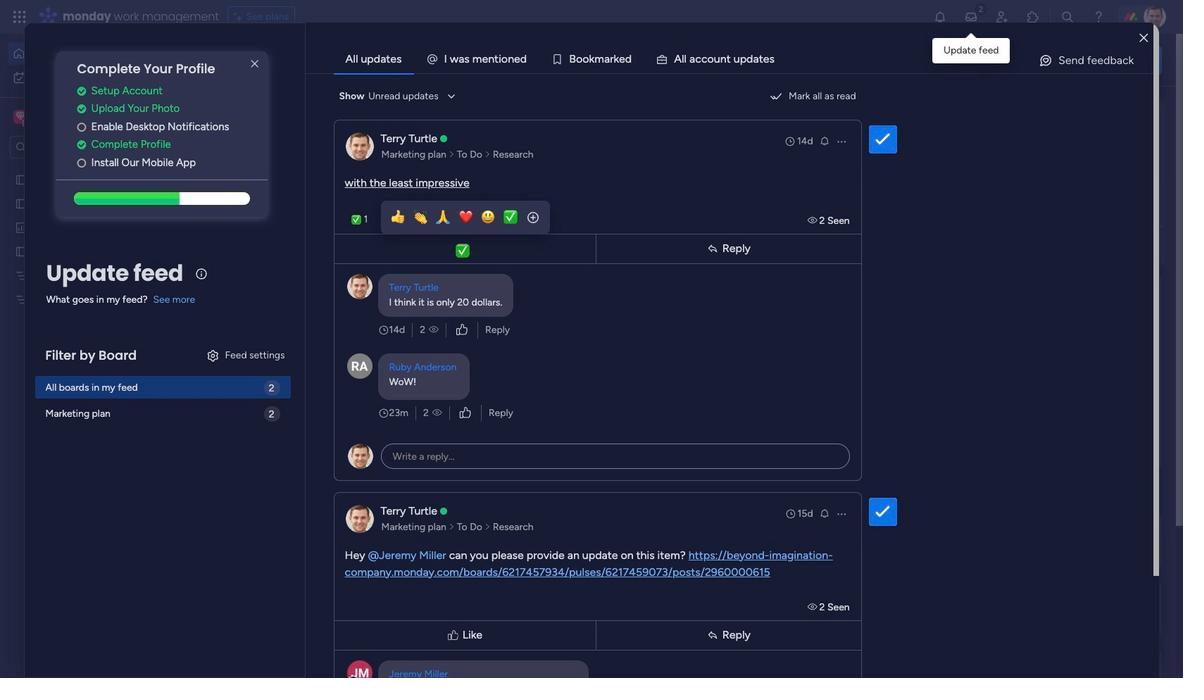 Task type: locate. For each thing, give the bounding box(es) containing it.
circle o image
[[77, 158, 86, 168]]

check circle image
[[77, 86, 86, 96], [77, 104, 86, 114], [77, 140, 86, 150]]

reminder image for 2nd options icon from the bottom
[[819, 135, 830, 146]]

slider arrow image
[[484, 148, 491, 162], [449, 520, 455, 534], [484, 520, 491, 534]]

0 horizontal spatial v2 seen image
[[429, 323, 439, 337]]

dapulse x slim image
[[246, 56, 263, 73]]

tab list
[[334, 45, 1154, 73]]

public board image up v2 like icon on the left top of page
[[466, 257, 481, 273]]

public board image down public dashboard icon
[[15, 244, 28, 258]]

1 horizontal spatial public board image
[[466, 257, 481, 273]]

0 vertical spatial reminder image
[[819, 135, 830, 146]]

1 vertical spatial public board image
[[15, 196, 28, 210]]

2 reminder image from the top
[[819, 507, 830, 519]]

1 vertical spatial options image
[[836, 508, 847, 519]]

1 vertical spatial option
[[8, 66, 171, 89]]

2 vertical spatial check circle image
[[77, 140, 86, 150]]

v2 user feedback image
[[962, 52, 973, 68]]

give feedback image
[[1039, 54, 1053, 68]]

check circle image up circle o icon
[[77, 140, 86, 150]]

v2 seen image
[[808, 214, 820, 226], [432, 406, 442, 420]]

1 vertical spatial v2 seen image
[[432, 406, 442, 420]]

1 vertical spatial check circle image
[[77, 104, 86, 114]]

contact sales element
[[951, 648, 1162, 678]]

check circle image up workspace selection 'element'
[[77, 86, 86, 96]]

close image
[[1140, 33, 1148, 43]]

2 vertical spatial option
[[0, 167, 180, 169]]

options image
[[836, 136, 847, 147], [836, 508, 847, 519]]

workspace selection element
[[13, 108, 118, 127]]

2 image
[[975, 1, 987, 17]]

invite members image
[[995, 10, 1009, 24]]

tab
[[334, 45, 414, 73]]

2 add to favorites image from the left
[[648, 257, 662, 271]]

getting started element
[[951, 513, 1162, 570]]

add to favorites image
[[418, 257, 432, 271], [648, 257, 662, 271]]

dapulse x slim image
[[1141, 102, 1158, 119]]

public board image
[[15, 244, 28, 258], [466, 257, 481, 273]]

list box
[[0, 164, 180, 501]]

1 horizontal spatial v2 seen image
[[808, 601, 820, 613]]

1 vertical spatial reminder image
[[819, 507, 830, 519]]

0 vertical spatial option
[[8, 42, 171, 65]]

v2 seen image
[[429, 323, 439, 337], [808, 601, 820, 613]]

terry turtle image
[[1144, 6, 1166, 28]]

1 options image from the top
[[836, 136, 847, 147]]

workspace image
[[16, 109, 25, 125]]

option
[[8, 42, 171, 65], [8, 66, 171, 89], [0, 167, 180, 169]]

public dashboard image
[[15, 220, 28, 234]]

1 horizontal spatial v2 seen image
[[808, 214, 820, 226]]

1 reminder image from the top
[[819, 135, 830, 146]]

reminder image for 1st options icon from the bottom of the page
[[819, 507, 830, 519]]

0 vertical spatial check circle image
[[77, 86, 86, 96]]

1 horizontal spatial add to favorites image
[[648, 257, 662, 271]]

check circle image up circle o image
[[77, 104, 86, 114]]

quick search results list box
[[218, 132, 917, 491]]

close recently visited image
[[218, 115, 235, 132]]

public board image
[[15, 173, 28, 186], [15, 196, 28, 210], [696, 257, 711, 273]]

0 vertical spatial v2 seen image
[[429, 323, 439, 337]]

circle o image
[[77, 122, 86, 132]]

update feed image
[[964, 10, 978, 24]]

0 horizontal spatial add to favorites image
[[418, 257, 432, 271]]

reminder image
[[819, 135, 830, 146], [819, 507, 830, 519]]

v2 like image
[[456, 322, 468, 338]]

0 vertical spatial options image
[[836, 136, 847, 147]]



Task type: vqa. For each thing, say whether or not it's contained in the screenshot.
Quick Search "button"
no



Task type: describe. For each thing, give the bounding box(es) containing it.
see plans image
[[234, 9, 246, 25]]

help image
[[1092, 10, 1106, 24]]

1 add to favorites image from the left
[[418, 257, 432, 271]]

slider arrow image
[[449, 148, 455, 162]]

help center element
[[951, 581, 1162, 637]]

1 vertical spatial v2 seen image
[[808, 601, 820, 613]]

templates image image
[[963, 283, 1149, 381]]

search everything image
[[1061, 10, 1075, 24]]

0 horizontal spatial v2 seen image
[[432, 406, 442, 420]]

2 check circle image from the top
[[77, 104, 86, 114]]

2 options image from the top
[[836, 508, 847, 519]]

2 vertical spatial public board image
[[696, 257, 711, 273]]

0 vertical spatial v2 seen image
[[808, 214, 820, 226]]

Search in workspace field
[[30, 139, 118, 155]]

3 check circle image from the top
[[77, 140, 86, 150]]

v2 like image
[[460, 405, 471, 421]]

0 vertical spatial public board image
[[15, 173, 28, 186]]

0 horizontal spatial public board image
[[15, 244, 28, 258]]

v2 bolt switch image
[[1072, 52, 1080, 68]]

remove from favorites image
[[418, 430, 432, 444]]

2 element
[[360, 530, 377, 547]]

notifications image
[[933, 10, 947, 24]]

monday marketplace image
[[1026, 10, 1040, 24]]

public board image inside quick search results list box
[[466, 257, 481, 273]]

workspace image
[[13, 109, 27, 125]]

1 check circle image from the top
[[77, 86, 86, 96]]

select product image
[[13, 10, 27, 24]]



